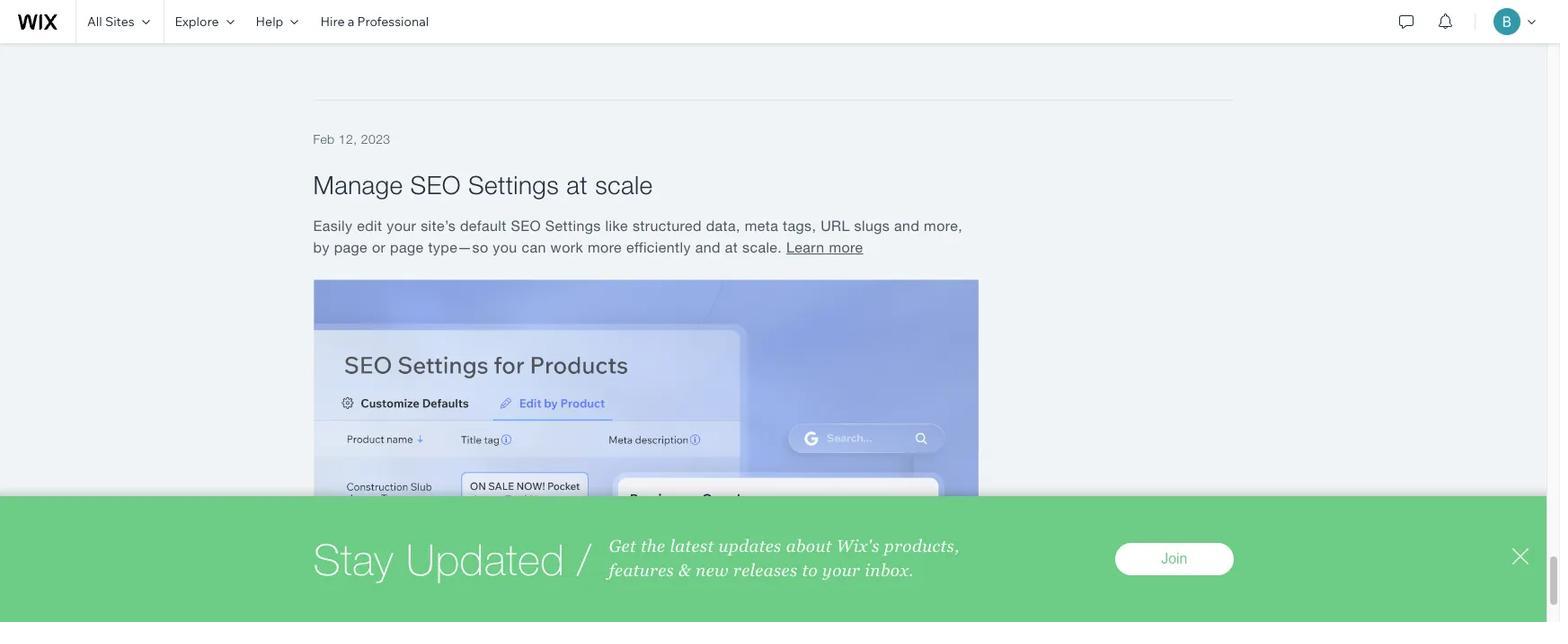 Task type: describe. For each thing, give the bounding box(es) containing it.
explore
[[175, 13, 219, 30]]

sites
[[105, 13, 134, 30]]

help
[[256, 13, 284, 30]]

hire a professional link
[[310, 0, 440, 43]]

all sites
[[87, 13, 134, 30]]

help button
[[245, 0, 310, 43]]

a
[[348, 13, 354, 30]]

hire a professional
[[320, 13, 429, 30]]

hire
[[320, 13, 345, 30]]

all
[[87, 13, 102, 30]]



Task type: vqa. For each thing, say whether or not it's contained in the screenshot.
Win $10,000,000
no



Task type: locate. For each thing, give the bounding box(es) containing it.
professional
[[357, 13, 429, 30]]



